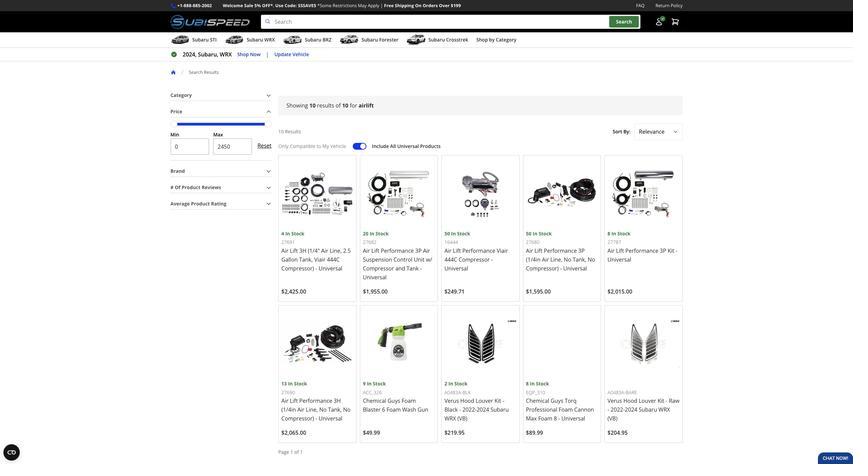 Task type: describe. For each thing, give the bounding box(es) containing it.
stock for air lift performance viair 444c compressor  - universal
[[457, 231, 470, 237]]

9
[[363, 381, 366, 387]]

results
[[317, 102, 334, 109]]

sssave5
[[298, 2, 316, 9]]

chemical for professional
[[526, 398, 549, 405]]

subaru wrx
[[247, 36, 275, 43]]

showing
[[287, 102, 308, 109]]

- inside 20 in stock 27682 air lift performance 3p air suspension control unit w/ compressor and tank - universal
[[420, 265, 422, 272]]

1 horizontal spatial 10
[[309, 102, 316, 109]]

use
[[275, 2, 283, 9]]

$89.99
[[526, 430, 543, 437]]

universal inside 20 in stock 27682 air lift performance 3p air suspension control unit w/ compressor and tank - universal
[[363, 274, 387, 281]]

universal inside "50 in stock 27680 air lift performance 3p (1/4in air line, no tank, no compressor) - universal"
[[563, 265, 587, 272]]

category
[[170, 92, 192, 98]]

sti
[[210, 36, 217, 43]]

hood inside "a0483a-bare verus hood louver kit - raw - 2022-2024 subaru wrx (vb)"
[[624, 398, 637, 405]]

lift for air lift performance 3h (1/4in air line, no tank, no compressor) - universal
[[290, 398, 298, 405]]

*some
[[317, 2, 332, 9]]

page
[[278, 449, 289, 456]]

of inside dropdown button
[[175, 184, 180, 191]]

$249.71
[[445, 288, 465, 296]]

minimum slider
[[170, 121, 177, 128]]

air lift performance 3p (1/4in air line, no tank, no compressor) - universal image
[[526, 158, 598, 230]]

to
[[317, 143, 321, 149]]

13 in stock 27690 air lift performance 3h (1/4in air line, no tank, no compressor) - universal
[[281, 381, 351, 423]]

all
[[390, 143, 396, 149]]

category button
[[170, 90, 272, 101]]

professional
[[526, 406, 557, 414]]

shop now
[[237, 51, 261, 57]]

air inside 50 in stock 16444 air lift performance viair 444c compressor  - universal
[[445, 247, 452, 255]]

air up $1,595.00
[[542, 256, 549, 264]]

sort by:
[[613, 128, 631, 135]]

stock for air lift performance 3p kit - universal
[[618, 231, 631, 237]]

universal inside '8 in stock eqp_310 chemical guys torq professional foam cannon max foam 8 - universal'
[[562, 415, 585, 423]]

stock inside '8 in stock eqp_310 chemical guys torq professional foam cannon max foam 8 - universal'
[[536, 381, 549, 387]]

2.5
[[343, 247, 351, 255]]

0 horizontal spatial 10
[[278, 128, 284, 135]]

airlift
[[359, 102, 374, 109]]

444c inside 50 in stock 16444 air lift performance viair 444c compressor  - universal
[[445, 256, 457, 264]]

by:
[[624, 128, 631, 135]]

verus inside the 2 in stock a0483a-blk verus hood louver kit - black - 2022-2024 subaru wrx (vb)
[[445, 398, 459, 405]]

2024, subaru, wrx
[[183, 51, 232, 58]]

tank, for 3h
[[328, 406, 342, 414]]

2024 inside the 2 in stock a0483a-blk verus hood louver kit - black - 2022-2024 subaru wrx (vb)
[[477, 406, 489, 414]]

by
[[489, 36, 495, 43]]

verus hood louver kit - raw - 2022-2024 subaru wrx (vb) image
[[608, 309, 680, 381]]

stock for air lift 3h (1/4" air line, 2.5 gallon tank, viair 444c compressor) - universal
[[291, 231, 304, 237]]

Min text field
[[170, 139, 209, 155]]

a0483a-bare verus hood louver kit - raw - 2022-2024 subaru wrx (vb)
[[608, 390, 680, 423]]

50 in stock 27680 air lift performance 3p (1/4in air line, no tank, no compressor) - universal
[[526, 231, 595, 272]]

wrx down a subaru wrx thumbnail image
[[220, 51, 232, 58]]

compressor) for air lift performance 3h (1/4in air line, no tank, no compressor) - universal
[[281, 415, 314, 423]]

maximum slider
[[265, 121, 272, 128]]

for
[[350, 102, 357, 109]]

$49.99
[[363, 430, 380, 437]]

8 for chemical
[[526, 381, 529, 387]]

and
[[395, 265, 405, 272]]

2024,
[[183, 51, 197, 58]]

air lift performance 3p air suspension control unit w/ compressor and tank - universal image
[[363, 158, 435, 230]]

0 vertical spatial of
[[336, 102, 341, 109]]

2022- inside "a0483a-bare verus hood louver kit - raw - 2022-2024 subaru wrx (vb)"
[[611, 406, 625, 414]]

average product rating button
[[170, 199, 272, 209]]

9 in stock acc_326 chemical guys foam blaster 6 foam wash gun
[[363, 381, 428, 414]]

- inside 8 in stock 27787 air lift performance 3p kit - universal
[[676, 247, 678, 255]]

in for verus hood louver kit - black - 2022-2024 subaru wrx (vb)
[[448, 381, 453, 387]]

20
[[363, 231, 368, 237]]

blk
[[463, 390, 471, 396]]

10 results
[[278, 128, 301, 135]]

apply
[[368, 2, 379, 9]]

search button
[[609, 16, 639, 28]]

subaru brz
[[305, 36, 332, 43]]

search for search
[[616, 19, 632, 25]]

bare
[[626, 390, 637, 396]]

verus inside "a0483a-bare verus hood louver kit - raw - 2022-2024 subaru wrx (vb)"
[[608, 398, 622, 405]]

off*.
[[262, 2, 274, 9]]

- inside '8 in stock eqp_310 chemical guys torq professional foam cannon max foam 8 - universal'
[[558, 415, 560, 423]]

$2,065.00
[[281, 430, 306, 437]]

cannon
[[574, 406, 594, 414]]

subaru forester
[[362, 36, 398, 43]]

air inside 8 in stock 27787 air lift performance 3p kit - universal
[[608, 247, 615, 255]]

reset button
[[258, 138, 272, 154]]

performance for air lift performance 3p air suspension control unit w/ compressor and tank - universal
[[381, 247, 414, 255]]

27680
[[526, 239, 540, 246]]

compressor) for air lift performance 3p (1/4in air line, no tank, no compressor) - universal
[[526, 265, 559, 272]]

black
[[445, 406, 458, 414]]

subaru,
[[198, 51, 218, 58]]

$2,425.00
[[281, 288, 306, 296]]

in for air lift performance 3p kit - universal
[[612, 231, 616, 237]]

sort
[[613, 128, 622, 135]]

$199
[[451, 2, 461, 9]]

price
[[170, 108, 182, 115]]

welcome sale 5% off*. use code: sssave5
[[223, 2, 316, 9]]

home image
[[170, 70, 176, 75]]

button image
[[655, 18, 663, 26]]

shop by category
[[476, 36, 516, 43]]

in for air lift performance 3p air suspension control unit w/ compressor and tank - universal
[[370, 231, 374, 237]]

- inside "50 in stock 27680 air lift performance 3p (1/4in air line, no tank, no compressor) - universal"
[[560, 265, 562, 272]]

return
[[656, 2, 670, 9]]

open widget image
[[3, 445, 20, 461]]

(1/4in for air lift performance 3p (1/4in air line, no tank, no compressor) - universal
[[526, 256, 541, 264]]

brand
[[170, 168, 185, 175]]

tank, for (1/4"
[[299, 256, 313, 264]]

lift for air lift performance 3p kit - universal
[[616, 247, 624, 255]]

air up w/ on the bottom of the page
[[423, 247, 430, 255]]

raw
[[669, 398, 680, 405]]

page 1 of 1
[[278, 449, 303, 456]]

subaru wrx button
[[225, 34, 275, 47]]

my
[[322, 143, 329, 149]]

verus hood louver kit - black - 2022-2024 subaru wrx (vb) image
[[445, 309, 517, 381]]

885-
[[193, 2, 202, 9]]

louver inside "a0483a-bare verus hood louver kit - raw - 2022-2024 subaru wrx (vb)"
[[639, 398, 656, 405]]

4 in stock 27691 air lift 3h (1/4" air line, 2.5 gallon tank, viair 444c compressor) - universal
[[281, 231, 351, 272]]

brz
[[323, 36, 332, 43]]

search input field
[[261, 15, 640, 29]]

chemical guys foam blaster 6 foam wash gun image
[[363, 309, 435, 381]]

3p inside 8 in stock 27787 air lift performance 3p kit - universal
[[660, 247, 666, 255]]

subaru forester button
[[340, 34, 398, 47]]

shop for shop now
[[237, 51, 249, 57]]

update
[[274, 51, 291, 57]]

code:
[[285, 2, 297, 9]]

888-
[[184, 2, 193, 9]]

in for air lift 3h (1/4" air line, 2.5 gallon tank, viair 444c compressor) - universal
[[285, 231, 290, 237]]

50 for air lift performance 3p (1/4in air line, no tank, no compressor) - universal
[[526, 231, 532, 237]]

sale
[[244, 2, 253, 9]]

lift for air lift performance 3p (1/4in air line, no tank, no compressor) - universal
[[535, 247, 543, 255]]

w/
[[426, 256, 432, 264]]

tank
[[407, 265, 419, 272]]

free
[[384, 2, 394, 9]]

compressor inside 50 in stock 16444 air lift performance viair 444c compressor  - universal
[[459, 256, 490, 264]]

compressor inside 20 in stock 27682 air lift performance 3p air suspension control unit w/ compressor and tank - universal
[[363, 265, 394, 272]]

air down 27690 on the left bottom of page
[[281, 398, 288, 405]]

27691
[[281, 239, 295, 246]]

search results link
[[189, 69, 224, 75]]

5%
[[254, 2, 261, 9]]

guys for 6
[[388, 398, 400, 405]]

reviews
[[202, 184, 221, 191]]

subaru for subaru wrx
[[247, 36, 263, 43]]

- inside 13 in stock 27690 air lift performance 3h (1/4in air line, no tank, no compressor) - universal
[[316, 415, 317, 423]]

air lift performance viair 444c compressor  - universal image
[[445, 158, 517, 230]]

wrx inside the subaru wrx dropdown button
[[264, 36, 275, 43]]

foam up wash
[[402, 398, 416, 405]]

min
[[170, 131, 179, 138]]

include all universal products
[[372, 143, 441, 149]]



Task type: locate. For each thing, give the bounding box(es) containing it.
in for air lift performance 3p (1/4in air line, no tank, no compressor) - universal
[[533, 231, 537, 237]]

stock up 27682
[[376, 231, 389, 237]]

0 horizontal spatial chemical
[[363, 398, 386, 405]]

vehicle inside button
[[293, 51, 309, 57]]

compressor)
[[281, 265, 314, 272], [526, 265, 559, 272], [281, 415, 314, 423]]

$204.95
[[608, 430, 628, 437]]

(1/4in down 27690 on the left bottom of page
[[281, 406, 296, 414]]

chemical for blaster
[[363, 398, 386, 405]]

line, for air lift performance 3h (1/4in air line, no tank, no compressor) - universal
[[306, 406, 318, 414]]

1 horizontal spatial of
[[294, 449, 299, 456]]

in inside 8 in stock 27787 air lift performance 3p kit - universal
[[612, 231, 616, 237]]

performance for air lift performance 3p (1/4in air line, no tank, no compressor) - universal
[[544, 247, 577, 255]]

chemical
[[363, 398, 386, 405], [526, 398, 549, 405]]

1 horizontal spatial louver
[[639, 398, 656, 405]]

in inside 20 in stock 27682 air lift performance 3p air suspension control unit w/ compressor and tank - universal
[[370, 231, 374, 237]]

compressor) inside 4 in stock 27691 air lift 3h (1/4" air line, 2.5 gallon tank, viair 444c compressor) - universal
[[281, 265, 314, 272]]

0 vertical spatial (1/4in
[[526, 256, 541, 264]]

13
[[281, 381, 287, 387]]

of
[[336, 102, 341, 109], [175, 184, 180, 191], [294, 449, 299, 456]]

$219.95
[[445, 430, 465, 437]]

in inside 9 in stock acc_326 chemical guys foam blaster 6 foam wash gun
[[367, 381, 372, 387]]

air lift performance 3p kit - universal image
[[608, 158, 680, 230]]

0 horizontal spatial 2024
[[477, 406, 489, 414]]

in up 27787
[[612, 231, 616, 237]]

lift down 27690 on the left bottom of page
[[290, 398, 298, 405]]

2024 right "black"
[[477, 406, 489, 414]]

kit
[[668, 247, 674, 255], [495, 398, 501, 405], [658, 398, 664, 405]]

1 horizontal spatial a0483a-
[[608, 390, 626, 396]]

50 for air lift performance viair 444c compressor  - universal
[[445, 231, 450, 237]]

1 horizontal spatial 2022-
[[611, 406, 625, 414]]

2 horizontal spatial 3p
[[660, 247, 666, 255]]

guys for foam
[[551, 398, 563, 405]]

1 vertical spatial (1/4in
[[281, 406, 296, 414]]

1
[[290, 449, 293, 456], [300, 449, 303, 456]]

0 horizontal spatial |
[[266, 51, 269, 58]]

orders
[[423, 2, 438, 9]]

50 inside "50 in stock 27680 air lift performance 3p (1/4in air line, no tank, no compressor) - universal"
[[526, 231, 532, 237]]

1 chemical from the left
[[363, 398, 386, 405]]

50 up 27680 at the right bottom of the page
[[526, 231, 532, 237]]

in inside 4 in stock 27691 air lift 3h (1/4" air line, 2.5 gallon tank, viair 444c compressor) - universal
[[285, 231, 290, 237]]

50 inside 50 in stock 16444 air lift performance viair 444c compressor  - universal
[[445, 231, 450, 237]]

0 horizontal spatial hood
[[460, 398, 474, 405]]

performance inside 50 in stock 16444 air lift performance viair 444c compressor  - universal
[[462, 247, 495, 255]]

8 down professional at the right bottom of the page
[[554, 415, 557, 423]]

2 vertical spatial line,
[[306, 406, 318, 414]]

2 horizontal spatial of
[[336, 102, 341, 109]]

acc_326
[[363, 390, 382, 396]]

air down 27680 at the right bottom of the page
[[526, 247, 533, 255]]

hood down blk
[[460, 398, 474, 405]]

a subaru wrx thumbnail image image
[[225, 35, 244, 45]]

gallon
[[281, 256, 298, 264]]

2 horizontal spatial kit
[[668, 247, 674, 255]]

1 horizontal spatial viair
[[497, 247, 508, 255]]

in inside the 2 in stock a0483a-blk verus hood louver kit - black - 2022-2024 subaru wrx (vb)
[[448, 381, 453, 387]]

shop left by
[[476, 36, 488, 43]]

3 3p from the left
[[660, 247, 666, 255]]

subaru for subaru sti
[[192, 36, 209, 43]]

in inside "50 in stock 27680 air lift performance 3p (1/4in air line, no tank, no compressor) - universal"
[[533, 231, 537, 237]]

2022- inside the 2 in stock a0483a-blk verus hood louver kit - black - 2022-2024 subaru wrx (vb)
[[463, 406, 477, 414]]

3p
[[415, 247, 422, 255], [578, 247, 585, 255], [660, 247, 666, 255]]

2 chemical from the left
[[526, 398, 549, 405]]

universal inside 4 in stock 27691 air lift 3h (1/4" air line, 2.5 gallon tank, viair 444c compressor) - universal
[[319, 265, 342, 272]]

stock up 27680 at the right bottom of the page
[[539, 231, 552, 237]]

0 horizontal spatial 1
[[290, 449, 293, 456]]

0 horizontal spatial (1/4in
[[281, 406, 296, 414]]

1 verus from the left
[[445, 398, 459, 405]]

+1-888-885-2002 link
[[177, 2, 212, 9]]

louver inside the 2 in stock a0483a-blk verus hood louver kit - black - 2022-2024 subaru wrx (vb)
[[476, 398, 493, 405]]

air up $2,065.00
[[297, 406, 304, 414]]

Select... button
[[635, 124, 683, 140]]

of right #
[[175, 184, 180, 191]]

foam down torq
[[559, 406, 573, 414]]

stock inside the 2 in stock a0483a-blk verus hood louver kit - black - 2022-2024 subaru wrx (vb)
[[454, 381, 467, 387]]

10 up only
[[278, 128, 284, 135]]

6
[[382, 406, 385, 414]]

(1/4in inside 13 in stock 27690 air lift performance 3h (1/4in air line, no tank, no compressor) - universal
[[281, 406, 296, 414]]

wrx inside "a0483a-bare verus hood louver kit - raw - 2022-2024 subaru wrx (vb)"
[[659, 406, 670, 414]]

lift inside 50 in stock 16444 air lift performance viair 444c compressor  - universal
[[453, 247, 461, 255]]

2 50 from the left
[[526, 231, 532, 237]]

verus up "black"
[[445, 398, 459, 405]]

# of product reviews
[[170, 184, 221, 191]]

(vb) up $204.95
[[608, 415, 618, 423]]

2024 inside "a0483a-bare verus hood louver kit - raw - 2022-2024 subaru wrx (vb)"
[[625, 406, 637, 414]]

stock for air lift performance 3h (1/4in air line, no tank, no compressor) - universal
[[294, 381, 307, 387]]

wrx down "black"
[[445, 415, 456, 423]]

lift down 16444
[[453, 247, 461, 255]]

gun
[[418, 406, 428, 414]]

only compatible to my vehicle
[[278, 143, 346, 149]]

(1/4"
[[308, 247, 320, 255]]

8 inside 8 in stock 27787 air lift performance 3p kit - universal
[[608, 231, 610, 237]]

subaru sti
[[192, 36, 217, 43]]

0 horizontal spatial line,
[[306, 406, 318, 414]]

1 vertical spatial search
[[189, 69, 203, 75]]

in inside 50 in stock 16444 air lift performance viair 444c compressor  - universal
[[451, 231, 456, 237]]

2 horizontal spatial line,
[[550, 256, 563, 264]]

in inside '8 in stock eqp_310 chemical guys torq professional foam cannon max foam 8 - universal'
[[530, 381, 535, 387]]

0 horizontal spatial search
[[189, 69, 203, 75]]

blaster
[[363, 406, 381, 414]]

2024 down bare
[[625, 406, 637, 414]]

50
[[445, 231, 450, 237], [526, 231, 532, 237]]

0 horizontal spatial kit
[[495, 398, 501, 405]]

0 horizontal spatial 3h
[[299, 247, 306, 255]]

0 vertical spatial shop
[[476, 36, 488, 43]]

line, inside 4 in stock 27691 air lift 3h (1/4" air line, 2.5 gallon tank, viair 444c compressor) - universal
[[330, 247, 342, 255]]

results for search results
[[204, 69, 219, 75]]

verus up $204.95
[[608, 398, 622, 405]]

(1/4in for air lift performance 3h (1/4in air line, no tank, no compressor) - universal
[[281, 406, 296, 414]]

compressor) inside "50 in stock 27680 air lift performance 3p (1/4in air line, no tank, no compressor) - universal"
[[526, 265, 559, 272]]

0 horizontal spatial 3p
[[415, 247, 422, 255]]

subaru brz button
[[283, 34, 332, 47]]

lift down 27787
[[616, 247, 624, 255]]

in inside 13 in stock 27690 air lift performance 3h (1/4in air line, no tank, no compressor) - universal
[[288, 381, 293, 387]]

compressor) down gallon
[[281, 265, 314, 272]]

a0483a- inside "a0483a-bare verus hood louver kit - raw - 2022-2024 subaru wrx (vb)"
[[608, 390, 626, 396]]

0 horizontal spatial of
[[175, 184, 180, 191]]

a subaru forester thumbnail image image
[[340, 35, 359, 45]]

0 vertical spatial vehicle
[[293, 51, 309, 57]]

a0483a- inside the 2 in stock a0483a-blk verus hood louver kit - black - 2022-2024 subaru wrx (vb)
[[445, 390, 463, 396]]

chemical inside '8 in stock eqp_310 chemical guys torq professional foam cannon max foam 8 - universal'
[[526, 398, 549, 405]]

1 horizontal spatial 2024
[[625, 406, 637, 414]]

shop inside dropdown button
[[476, 36, 488, 43]]

wash
[[402, 406, 416, 414]]

stock inside 20 in stock 27682 air lift performance 3p air suspension control unit w/ compressor and tank - universal
[[376, 231, 389, 237]]

verus
[[445, 398, 459, 405], [608, 398, 622, 405]]

1 horizontal spatial chemical
[[526, 398, 549, 405]]

lift for air lift performance viair 444c compressor  - universal
[[453, 247, 461, 255]]

universal inside 50 in stock 16444 air lift performance viair 444c compressor  - universal
[[445, 265, 468, 272]]

kit for louver
[[495, 398, 501, 405]]

line, for air lift performance 3p (1/4in air line, no tank, no compressor) - universal
[[550, 256, 563, 264]]

1 horizontal spatial (vb)
[[608, 415, 618, 423]]

in right 13
[[288, 381, 293, 387]]

results up compatible
[[285, 128, 301, 135]]

0 horizontal spatial tank,
[[299, 256, 313, 264]]

vehicle right the my
[[330, 143, 346, 149]]

subaru for subaru brz
[[305, 36, 321, 43]]

stock for verus hood louver kit - black - 2022-2024 subaru wrx (vb)
[[454, 381, 467, 387]]

$1,595.00
[[526, 288, 551, 296]]

brand button
[[170, 166, 272, 177]]

0 horizontal spatial 2022-
[[463, 406, 477, 414]]

stock up 27787
[[618, 231, 631, 237]]

1 horizontal spatial 3p
[[578, 247, 585, 255]]

faq link
[[636, 2, 645, 9]]

1 horizontal spatial |
[[381, 2, 383, 9]]

air right (1/4"
[[321, 247, 328, 255]]

subaru sti button
[[170, 34, 217, 47]]

in right 2
[[448, 381, 453, 387]]

lift for air lift performance 3p air suspension control unit w/ compressor and tank - universal
[[371, 247, 379, 255]]

lift inside "50 in stock 27680 air lift performance 3p (1/4in air line, no tank, no compressor) - universal"
[[535, 247, 543, 255]]

kit for 3p
[[668, 247, 674, 255]]

wrx
[[264, 36, 275, 43], [220, 51, 232, 58], [659, 406, 670, 414], [445, 415, 456, 423]]

in for air lift performance 3h (1/4in air line, no tank, no compressor) - universal
[[288, 381, 293, 387]]

1 horizontal spatial line,
[[330, 247, 342, 255]]

0 vertical spatial viair
[[497, 247, 508, 255]]

0 horizontal spatial compressor
[[363, 265, 394, 272]]

2 louver from the left
[[639, 398, 656, 405]]

universal inside 8 in stock 27787 air lift performance 3p kit - universal
[[608, 256, 631, 264]]

foam right 6
[[387, 406, 401, 414]]

1 horizontal spatial vehicle
[[330, 143, 346, 149]]

wrx up update
[[264, 36, 275, 43]]

1 1 from the left
[[290, 449, 293, 456]]

stock for chemical guys foam blaster 6 foam wash gun
[[373, 381, 386, 387]]

3h inside 4 in stock 27691 air lift 3h (1/4" air line, 2.5 gallon tank, viair 444c compressor) - universal
[[299, 247, 306, 255]]

torq
[[565, 398, 577, 405]]

8 in stock eqp_310 chemical guys torq professional foam cannon max foam 8 - universal
[[526, 381, 594, 423]]

1 horizontal spatial results
[[285, 128, 301, 135]]

subaru inside "a0483a-bare verus hood louver kit - raw - 2022-2024 subaru wrx (vb)"
[[639, 406, 657, 414]]

stock inside 4 in stock 27691 air lift 3h (1/4" air line, 2.5 gallon tank, viair 444c compressor) - universal
[[291, 231, 304, 237]]

air down 27787
[[608, 247, 615, 255]]

1 horizontal spatial (1/4in
[[526, 256, 541, 264]]

2 horizontal spatial tank,
[[573, 256, 586, 264]]

3p inside "50 in stock 27680 air lift performance 3p (1/4in air line, no tank, no compressor) - universal"
[[578, 247, 585, 255]]

air down 27691
[[281, 247, 288, 255]]

average product rating
[[170, 201, 226, 207]]

1 horizontal spatial compressor
[[459, 256, 490, 264]]

stock up 16444
[[457, 231, 470, 237]]

0 vertical spatial line,
[[330, 247, 342, 255]]

- inside 4 in stock 27691 air lift 3h (1/4" air line, 2.5 gallon tank, viair 444c compressor) - universal
[[316, 265, 317, 272]]

1 horizontal spatial shop
[[476, 36, 488, 43]]

8 up eqp_310
[[526, 381, 529, 387]]

shop
[[476, 36, 488, 43], [237, 51, 249, 57]]

in up eqp_310
[[530, 381, 535, 387]]

(1/4in down 27680 at the right bottom of the page
[[526, 256, 541, 264]]

1 vertical spatial vehicle
[[330, 143, 346, 149]]

0 horizontal spatial results
[[204, 69, 219, 75]]

2 3p from the left
[[578, 247, 585, 255]]

1 horizontal spatial max
[[526, 415, 537, 423]]

kit inside the 2 in stock a0483a-blk verus hood louver kit - black - 2022-2024 subaru wrx (vb)
[[495, 398, 501, 405]]

*some restrictions may apply | free shipping on orders over $199
[[317, 2, 461, 9]]

lift inside 20 in stock 27682 air lift performance 3p air suspension control unit w/ compressor and tank - universal
[[371, 247, 379, 255]]

2022- down blk
[[463, 406, 477, 414]]

1 horizontal spatial 50
[[526, 231, 532, 237]]

2 1 from the left
[[300, 449, 303, 456]]

stock inside 9 in stock acc_326 chemical guys foam blaster 6 foam wash gun
[[373, 381, 386, 387]]

8 up 27787
[[608, 231, 610, 237]]

stock up acc_326
[[373, 381, 386, 387]]

reset
[[258, 142, 272, 150]]

return policy
[[656, 2, 683, 9]]

3p inside 20 in stock 27682 air lift performance 3p air suspension control unit w/ compressor and tank - universal
[[415, 247, 422, 255]]

wrx down raw
[[659, 406, 670, 414]]

1 vertical spatial line,
[[550, 256, 563, 264]]

tank, inside "50 in stock 27680 air lift performance 3p (1/4in air line, no tank, no compressor) - universal"
[[573, 256, 586, 264]]

now
[[250, 51, 261, 57]]

1 vertical spatial product
[[191, 201, 210, 207]]

product down # of product reviews
[[191, 201, 210, 207]]

a0483a-
[[445, 390, 463, 396], [608, 390, 626, 396]]

stock up eqp_310
[[536, 381, 549, 387]]

lift inside 8 in stock 27787 air lift performance 3p kit - universal
[[616, 247, 624, 255]]

0 vertical spatial 3h
[[299, 247, 306, 255]]

forester
[[379, 36, 398, 43]]

| left free
[[381, 2, 383, 9]]

select... image
[[673, 129, 678, 135]]

0 vertical spatial 8
[[608, 231, 610, 237]]

1 hood from the left
[[460, 398, 474, 405]]

2 guys from the left
[[551, 398, 563, 405]]

vehicle
[[293, 51, 309, 57], [330, 143, 346, 149]]

1 444c from the left
[[327, 256, 340, 264]]

subaru for subaru crosstrek
[[428, 36, 445, 43]]

air
[[281, 247, 288, 255], [321, 247, 328, 255], [363, 247, 370, 255], [423, 247, 430, 255], [445, 247, 452, 255], [526, 247, 533, 255], [608, 247, 615, 255], [542, 256, 549, 264], [281, 398, 288, 405], [297, 406, 304, 414]]

universal
[[397, 143, 419, 149], [608, 256, 631, 264], [319, 265, 342, 272], [445, 265, 468, 272], [563, 265, 587, 272], [363, 274, 387, 281], [319, 415, 342, 423], [562, 415, 585, 423]]

chemical down eqp_310
[[526, 398, 549, 405]]

air down 16444
[[445, 247, 452, 255]]

$1,955.00
[[363, 288, 388, 296]]

in right 20
[[370, 231, 374, 237]]

results down subaru,
[[204, 69, 219, 75]]

hood down bare
[[624, 398, 637, 405]]

0 horizontal spatial louver
[[476, 398, 493, 405]]

stock inside 50 in stock 16444 air lift performance viair 444c compressor  - universal
[[457, 231, 470, 237]]

444c inside 4 in stock 27691 air lift 3h (1/4" air line, 2.5 gallon tank, viair 444c compressor) - universal
[[327, 256, 340, 264]]

1 guys from the left
[[388, 398, 400, 405]]

in right 4
[[285, 231, 290, 237]]

(vb) inside the 2 in stock a0483a-blk verus hood louver kit - black - 2022-2024 subaru wrx (vb)
[[457, 415, 467, 423]]

in right '9' at bottom left
[[367, 381, 372, 387]]

0 horizontal spatial verus
[[445, 398, 459, 405]]

2 vertical spatial of
[[294, 449, 299, 456]]

10 left results
[[309, 102, 316, 109]]

max
[[213, 131, 223, 138], [526, 415, 537, 423]]

(vb) down "black"
[[457, 415, 467, 423]]

foam down professional at the right bottom of the page
[[538, 415, 552, 423]]

lift
[[290, 247, 298, 255], [371, 247, 379, 255], [453, 247, 461, 255], [535, 247, 543, 255], [616, 247, 624, 255], [290, 398, 298, 405]]

include
[[372, 143, 389, 149]]

Max text field
[[213, 139, 252, 155]]

0 horizontal spatial 8
[[526, 381, 529, 387]]

1 vertical spatial |
[[266, 51, 269, 58]]

performance inside 8 in stock 27787 air lift performance 3p kit - universal
[[625, 247, 658, 255]]

chemical down acc_326
[[363, 398, 386, 405]]

16444
[[445, 239, 458, 246]]

air lift performance 3h (1/4in air line, no tank, no compressor) - universal image
[[281, 309, 353, 381]]

3p for w/
[[415, 247, 422, 255]]

stock for air lift performance 3p air suspension control unit w/ compressor and tank - universal
[[376, 231, 389, 237]]

1 horizontal spatial hood
[[624, 398, 637, 405]]

3h inside 13 in stock 27690 air lift performance 3h (1/4in air line, no tank, no compressor) - universal
[[334, 398, 341, 405]]

1 horizontal spatial 1
[[300, 449, 303, 456]]

air down 27682
[[363, 247, 370, 255]]

0 horizontal spatial 50
[[445, 231, 450, 237]]

1 horizontal spatial 8
[[554, 415, 557, 423]]

1 50 from the left
[[445, 231, 450, 237]]

444c
[[327, 256, 340, 264], [445, 256, 457, 264]]

tank, inside 13 in stock 27690 air lift performance 3h (1/4in air line, no tank, no compressor) - universal
[[328, 406, 342, 414]]

tank, for 3p
[[573, 256, 586, 264]]

viair
[[497, 247, 508, 255], [314, 256, 326, 264]]

search
[[616, 19, 632, 25], [189, 69, 203, 75]]

1 horizontal spatial search
[[616, 19, 632, 25]]

line, inside 13 in stock 27690 air lift performance 3h (1/4in air line, no tank, no compressor) - universal
[[306, 406, 318, 414]]

| right now on the top
[[266, 51, 269, 58]]

0 horizontal spatial shop
[[237, 51, 249, 57]]

over
[[439, 2, 450, 9]]

0 vertical spatial results
[[204, 69, 219, 75]]

2 (vb) from the left
[[608, 415, 618, 423]]

stock up 27691
[[291, 231, 304, 237]]

performance inside 20 in stock 27682 air lift performance 3p air suspension control unit w/ compressor and tank - universal
[[381, 247, 414, 255]]

stock up 27690 on the left bottom of page
[[294, 381, 307, 387]]

search inside button
[[616, 19, 632, 25]]

search for search results
[[189, 69, 203, 75]]

subispeed logo image
[[170, 15, 250, 29]]

only
[[278, 143, 289, 149]]

lift up gallon
[[290, 247, 298, 255]]

1 a0483a- from the left
[[445, 390, 463, 396]]

0 horizontal spatial (vb)
[[457, 415, 467, 423]]

performance for air lift performance viair 444c compressor  - universal
[[462, 247, 495, 255]]

restrictions
[[333, 2, 357, 9]]

stock inside 13 in stock 27690 air lift performance 3h (1/4in air line, no tank, no compressor) - universal
[[294, 381, 307, 387]]

1 2024 from the left
[[477, 406, 489, 414]]

(1/4in inside "50 in stock 27680 air lift performance 3p (1/4in air line, no tank, no compressor) - universal"
[[526, 256, 541, 264]]

1 horizontal spatial kit
[[658, 398, 664, 405]]

(1/4in
[[526, 256, 541, 264], [281, 406, 296, 414]]

lift down 27680 at the right bottom of the page
[[535, 247, 543, 255]]

2 horizontal spatial 8
[[608, 231, 610, 237]]

0 horizontal spatial max
[[213, 131, 223, 138]]

1 horizontal spatial guys
[[551, 398, 563, 405]]

performance for air lift performance 3h (1/4in air line, no tank, no compressor) - universal
[[299, 398, 332, 405]]

product up average product rating
[[182, 184, 200, 191]]

eqp_310
[[526, 390, 545, 396]]

0 vertical spatial |
[[381, 2, 383, 9]]

2024
[[477, 406, 489, 414], [625, 406, 637, 414]]

0 vertical spatial compressor
[[459, 256, 490, 264]]

faq
[[636, 2, 645, 9]]

kit inside "a0483a-bare verus hood louver kit - raw - 2022-2024 subaru wrx (vb)"
[[658, 398, 664, 405]]

0 horizontal spatial a0483a-
[[445, 390, 463, 396]]

subaru inside dropdown button
[[305, 36, 321, 43]]

subaru for subaru forester
[[362, 36, 378, 43]]

guys inside '8 in stock eqp_310 chemical guys torq professional foam cannon max foam 8 - universal'
[[551, 398, 563, 405]]

8 for air
[[608, 231, 610, 237]]

of right results
[[336, 102, 341, 109]]

in for air lift performance viair 444c compressor  - universal
[[451, 231, 456, 237]]

0 horizontal spatial viair
[[314, 256, 326, 264]]

shop for shop by category
[[476, 36, 488, 43]]

rating
[[211, 201, 226, 207]]

2 a0483a- from the left
[[608, 390, 626, 396]]

in up 27680 at the right bottom of the page
[[533, 231, 537, 237]]

wrx inside the 2 in stock a0483a-blk verus hood louver kit - black - 2022-2024 subaru wrx (vb)
[[445, 415, 456, 423]]

/
[[181, 68, 183, 76]]

(vb) inside "a0483a-bare verus hood louver kit - raw - 2022-2024 subaru wrx (vb)"
[[608, 415, 618, 423]]

lift for air lift 3h (1/4" air line, 2.5 gallon tank, viair 444c compressor) - universal
[[290, 247, 298, 255]]

1 vertical spatial 3h
[[334, 398, 341, 405]]

results
[[204, 69, 219, 75], [285, 128, 301, 135]]

+1-
[[177, 2, 184, 9]]

max down professional at the right bottom of the page
[[526, 415, 537, 423]]

2 verus from the left
[[608, 398, 622, 405]]

max up max text box
[[213, 131, 223, 138]]

1 vertical spatial max
[[526, 415, 537, 423]]

lift inside 4 in stock 27691 air lift 3h (1/4" air line, 2.5 gallon tank, viair 444c compressor) - universal
[[290, 247, 298, 255]]

compressor) up $1,595.00
[[526, 265, 559, 272]]

of right page
[[294, 449, 299, 456]]

2 vertical spatial 8
[[554, 415, 557, 423]]

2 2024 from the left
[[625, 406, 637, 414]]

compressor) inside 13 in stock 27690 air lift performance 3h (1/4in air line, no tank, no compressor) - universal
[[281, 415, 314, 423]]

stock inside "50 in stock 27680 air lift performance 3p (1/4in air line, no tank, no compressor) - universal"
[[539, 231, 552, 237]]

compressor) up $2,065.00
[[281, 415, 314, 423]]

average
[[170, 201, 190, 207]]

1 3p from the left
[[415, 247, 422, 255]]

0 horizontal spatial 444c
[[327, 256, 340, 264]]

0 vertical spatial max
[[213, 131, 223, 138]]

1 horizontal spatial 444c
[[445, 256, 457, 264]]

performance for air lift performance 3p kit - universal
[[625, 247, 658, 255]]

results for 10 results
[[285, 128, 301, 135]]

crosstrek
[[446, 36, 468, 43]]

kit inside 8 in stock 27787 air lift performance 3p kit - universal
[[668, 247, 674, 255]]

20 in stock 27682 air lift performance 3p air suspension control unit w/ compressor and tank - universal
[[363, 231, 432, 281]]

a subaru crosstrek thumbnail image image
[[407, 35, 426, 45]]

performance inside 13 in stock 27690 air lift performance 3h (1/4in air line, no tank, no compressor) - universal
[[299, 398, 332, 405]]

2 2022- from the left
[[611, 406, 625, 414]]

1 (vb) from the left
[[457, 415, 467, 423]]

universal inside 13 in stock 27690 air lift performance 3h (1/4in air line, no tank, no compressor) - universal
[[319, 415, 342, 423]]

8
[[608, 231, 610, 237], [526, 381, 529, 387], [554, 415, 557, 423]]

1 vertical spatial viair
[[314, 256, 326, 264]]

2022- up $204.95
[[611, 406, 625, 414]]

0 vertical spatial search
[[616, 19, 632, 25]]

control
[[394, 256, 413, 264]]

2002
[[202, 2, 212, 9]]

stock up blk
[[454, 381, 467, 387]]

in for chemical guys foam blaster 6 foam wash gun
[[367, 381, 372, 387]]

1 vertical spatial of
[[175, 184, 180, 191]]

- inside 50 in stock 16444 air lift performance viair 444c compressor  - universal
[[491, 256, 493, 264]]

viair inside 4 in stock 27691 air lift 3h (1/4" air line, 2.5 gallon tank, viair 444c compressor) - universal
[[314, 256, 326, 264]]

shop by category button
[[476, 34, 516, 47]]

subaru inside the 2 in stock a0483a-blk verus hood louver kit - black - 2022-2024 subaru wrx (vb)
[[491, 406, 509, 414]]

in up 16444
[[451, 231, 456, 237]]

max inside '8 in stock eqp_310 chemical guys torq professional foam cannon max foam 8 - universal'
[[526, 415, 537, 423]]

viair inside 50 in stock 16444 air lift performance viair 444c compressor  - universal
[[497, 247, 508, 255]]

1 vertical spatial results
[[285, 128, 301, 135]]

a subaru brz thumbnail image image
[[283, 35, 302, 45]]

1 horizontal spatial tank,
[[328, 406, 342, 414]]

1 vertical spatial 8
[[526, 381, 529, 387]]

0 horizontal spatial vehicle
[[293, 51, 309, 57]]

4
[[281, 231, 284, 237]]

performance inside "50 in stock 27680 air lift performance 3p (1/4in air line, no tank, no compressor) - universal"
[[544, 247, 577, 255]]

0 horizontal spatial guys
[[388, 398, 400, 405]]

hood inside the 2 in stock a0483a-blk verus hood louver kit - black - 2022-2024 subaru wrx (vb)
[[460, 398, 474, 405]]

2 horizontal spatial 10
[[342, 102, 348, 109]]

3p for tank,
[[578, 247, 585, 255]]

air lift 3h (1/4" air line, 2.5 gallon tank, viair 444c compressor) - universal image
[[281, 158, 353, 230]]

2 hood from the left
[[624, 398, 637, 405]]

line, inside "50 in stock 27680 air lift performance 3p (1/4in air line, no tank, no compressor) - universal"
[[550, 256, 563, 264]]

1 louver from the left
[[476, 398, 493, 405]]

tank, inside 4 in stock 27691 air lift 3h (1/4" air line, 2.5 gallon tank, viair 444c compressor) - universal
[[299, 256, 313, 264]]

vehicle down the subaru brz dropdown button
[[293, 51, 309, 57]]

shop left now on the top
[[237, 51, 249, 57]]

1 horizontal spatial verus
[[608, 398, 622, 405]]

8 in stock 27787 air lift performance 3p kit - universal
[[608, 231, 678, 264]]

0 vertical spatial product
[[182, 184, 200, 191]]

27787
[[608, 239, 621, 246]]

1 2022- from the left
[[463, 406, 477, 414]]

lift up suspension
[[371, 247, 379, 255]]

lift inside 13 in stock 27690 air lift performance 3h (1/4in air line, no tank, no compressor) - universal
[[290, 398, 298, 405]]

1 vertical spatial compressor
[[363, 265, 394, 272]]

category
[[496, 36, 516, 43]]

a subaru sti thumbnail image image
[[170, 35, 190, 45]]

1 vertical spatial shop
[[237, 51, 249, 57]]

2 444c from the left
[[445, 256, 457, 264]]

stock for air lift performance 3p (1/4in air line, no tank, no compressor) - universal
[[539, 231, 552, 237]]

chemical inside 9 in stock acc_326 chemical guys foam blaster 6 foam wash gun
[[363, 398, 386, 405]]

10 left for
[[342, 102, 348, 109]]

1 horizontal spatial 3h
[[334, 398, 341, 405]]

subaru
[[192, 36, 209, 43], [247, 36, 263, 43], [305, 36, 321, 43], [362, 36, 378, 43], [428, 36, 445, 43], [491, 406, 509, 414], [639, 406, 657, 414]]

27690
[[281, 390, 295, 396]]

50 up 16444
[[445, 231, 450, 237]]

guys inside 9 in stock acc_326 chemical guys foam blaster 6 foam wash gun
[[388, 398, 400, 405]]



Task type: vqa. For each thing, say whether or not it's contained in the screenshot.
Viair to the left
yes



